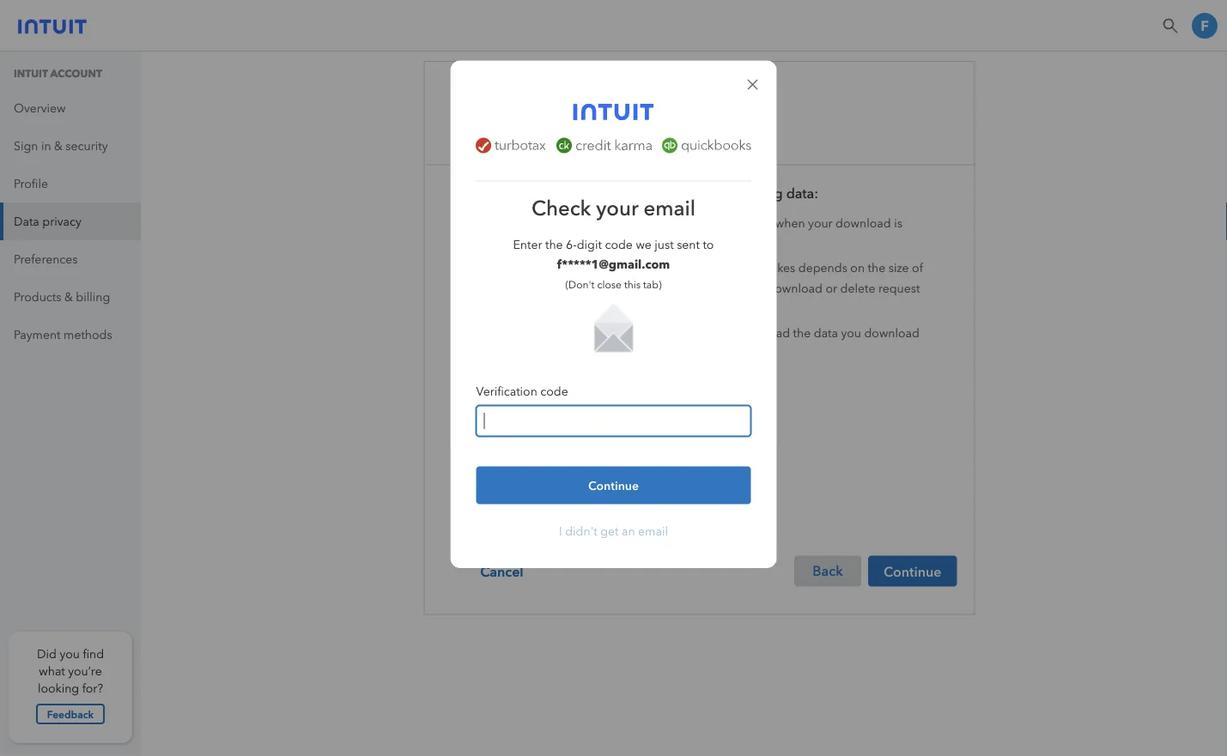 Task type: describe. For each thing, give the bounding box(es) containing it.
learn more about downloading your data link
[[459, 379, 688, 393]]

know
[[743, 216, 773, 230]]

you're
[[68, 664, 102, 679]]

won't inside data can't be uploaded. you won't be able to upload the data you download to one of our products.
[[660, 327, 690, 341]]

verification code
[[476, 384, 568, 399]]

when
[[776, 216, 805, 230]]

turbotax image
[[476, 138, 491, 153]]

check for check your email
[[532, 196, 591, 221]]

you inside 'requests usually take up to 15 days. how long it takes depends on the size of your request. you won't be able to send another download or delete request during this time.'
[[577, 281, 597, 296]]

0 horizontal spatial downloading
[[560, 379, 633, 393]]

we
[[636, 238, 652, 252]]

delete
[[841, 281, 876, 296]]

request.
[[530, 281, 574, 296]]

data privacy element
[[424, 61, 975, 616]]

1 horizontal spatial continue button
[[868, 556, 957, 587]]

able inside data can't be uploaded. you won't be able to upload the data you download to one of our products.
[[710, 327, 734, 341]]

payment methods link
[[0, 316, 141, 354]]

the inside data can't be uploaded. you won't be able to upload the data you download to one of our products.
[[793, 327, 811, 341]]

manage your data.
[[459, 128, 562, 142]]

0 vertical spatial &
[[54, 139, 63, 153]]

email.
[[567, 216, 600, 230]]

the inside "check your email" dialog
[[545, 238, 563, 252]]

this inside 'requests usually take up to 15 days. how long it takes depends on the size of your request. you won't be able to send another download or delete request during this time.'
[[542, 301, 561, 316]]

one
[[516, 347, 537, 361]]

your inside 'requests usually take up to 15 days. how long it takes depends on the size of your request. you won't be able to send another download or delete request during this time.'
[[502, 281, 527, 296]]

products & billing link
[[0, 278, 141, 316]]

to down "days."
[[678, 281, 689, 296]]

up
[[622, 261, 636, 275]]

payment methods
[[14, 328, 112, 342]]

in
[[41, 139, 51, 153]]

enter
[[513, 238, 542, 252]]

1 vertical spatial data
[[663, 379, 688, 393]]

data can't be uploaded. you won't be able to upload the data you download to one of our products.
[[502, 327, 920, 361]]

you inside data can't be uploaded. you won't be able to upload the data you download to one of our products.
[[841, 327, 862, 341]]

to inside "check your email" dialog
[[703, 238, 714, 252]]

continue inside "check your email" dialog
[[588, 478, 639, 493]]

more
[[493, 379, 522, 393]]

help image
[[1162, 17, 1179, 34]]

important
[[555, 186, 617, 202]]

get
[[601, 524, 619, 539]]

depends
[[799, 261, 848, 275]]

for?
[[82, 682, 103, 696]]

overview
[[14, 101, 66, 115]]

sign in & security
[[14, 139, 108, 153]]

requests usually take up to 15 days. how long it takes depends on the size of your request. you won't be able to send another download or delete request during this time.
[[502, 261, 924, 316]]

i
[[559, 524, 562, 539]]

let
[[703, 216, 717, 230]]

check your email dialog
[[451, 61, 777, 569]]

profile link
[[0, 165, 141, 203]]

f*****1@gmail.com (don't close this tab)
[[557, 257, 670, 291]]

another
[[722, 281, 764, 296]]

here are some important notes about downloading data:
[[459, 186, 819, 202]]

how
[[702, 261, 727, 275]]

data privacy inside 'link'
[[14, 214, 82, 229]]

privacy inside 'link'
[[42, 214, 82, 229]]

verification
[[476, 384, 538, 399]]

notes
[[620, 186, 655, 202]]

are
[[493, 186, 513, 202]]

the inside 'requests usually take up to 15 days. how long it takes depends on the size of your request. you won't be able to send another download or delete request during this time.'
[[868, 261, 886, 275]]

or
[[826, 281, 838, 296]]

billing
[[76, 290, 110, 304]]

products.
[[576, 347, 628, 361]]

0 horizontal spatial continue button
[[476, 467, 751, 505]]

this inside f*****1@gmail.com (don't close this tab)
[[624, 278, 641, 291]]

download inside data can't be uploaded. you won't be able to upload the data you download to one of our products.
[[865, 327, 920, 341]]

sent
[[677, 238, 700, 252]]

check your email
[[532, 196, 696, 221]]

0 vertical spatial about
[[658, 186, 696, 202]]

days.
[[671, 261, 699, 275]]

cancel button
[[459, 556, 545, 587]]

email up just
[[644, 196, 696, 221]]

it
[[758, 261, 764, 275]]

data.
[[535, 128, 562, 142]]

some
[[517, 186, 551, 202]]

on
[[851, 261, 865, 275]]

1 vertical spatial &
[[64, 290, 73, 304]]

i didn't get an email button
[[559, 522, 668, 542]]

0 horizontal spatial be
[[560, 327, 574, 341]]

sign in & security link
[[0, 127, 141, 165]]

here are some important notes about downloading data: element
[[459, 183, 957, 403]]

feedback button
[[36, 704, 105, 725]]

uploaded.
[[577, 327, 634, 341]]

email image
[[571, 295, 657, 381]]

learn
[[459, 379, 490, 393]]

sign
[[14, 139, 38, 153]]

creditkarma image
[[557, 138, 572, 153]]

overview link
[[0, 89, 141, 127]]

just
[[655, 238, 674, 252]]

close modal image
[[744, 76, 762, 93]]

0 vertical spatial code
[[605, 238, 633, 252]]

15
[[654, 261, 668, 275]]

account
[[50, 67, 102, 80]]

profile
[[14, 177, 48, 191]]

of inside data can't be uploaded. you won't be able to upload the data you download to one of our products.
[[540, 347, 552, 361]]



Task type: vqa. For each thing, say whether or not it's contained in the screenshot.
like
no



Task type: locate. For each thing, give the bounding box(es) containing it.
to left 'one'
[[502, 347, 513, 361]]

0 horizontal spatial this
[[542, 301, 561, 316]]

quickbooks image
[[662, 138, 678, 153]]

download inside check your email. we'll email you to let you know when your download is ready
[[836, 216, 891, 230]]

f*****1@gmail.com
[[557, 257, 670, 271]]

1 vertical spatial able
[[710, 327, 734, 341]]

1 vertical spatial code
[[541, 384, 568, 399]]

you right uploaded.
[[636, 327, 657, 341]]

continue button up i didn't get an email
[[476, 467, 751, 505]]

email inside button
[[638, 524, 668, 539]]

0 vertical spatial continue button
[[476, 467, 751, 505]]

email inside check your email. we'll email you to let you know when your download is ready
[[633, 216, 663, 230]]

requests
[[502, 261, 552, 275]]

you inside did you find what you're looking for?
[[60, 647, 80, 661]]

check your email. we'll email you to let you know when your download is ready
[[502, 216, 903, 250]]

close
[[597, 278, 622, 291]]

&
[[54, 139, 63, 153], [64, 290, 73, 304]]

1 vertical spatial this
[[542, 301, 561, 316]]

email for we'll
[[633, 216, 663, 230]]

find
[[83, 647, 104, 661]]

data:
[[787, 186, 819, 202]]

cancel
[[481, 563, 524, 580]]

able inside 'requests usually take up to 15 days. how long it takes depends on the size of your request. you won't be able to send another download or delete request during this time.'
[[651, 281, 675, 296]]

& left billing
[[64, 290, 73, 304]]

during
[[502, 301, 539, 316]]

learn more about downloading your data
[[459, 379, 688, 393]]

privacy up data.
[[511, 94, 584, 119]]

about right more
[[525, 379, 557, 393]]

2 vertical spatial download
[[865, 327, 920, 341]]

(don't
[[566, 278, 595, 291]]

1 vertical spatial downloading
[[560, 379, 633, 393]]

0 vertical spatial of
[[912, 261, 924, 275]]

data privacy up "preferences"
[[14, 214, 82, 229]]

what
[[39, 664, 65, 679]]

1 vertical spatial you
[[636, 327, 657, 341]]

0 horizontal spatial &
[[54, 139, 63, 153]]

0 vertical spatial data privacy
[[459, 94, 584, 119]]

continue button right back
[[868, 556, 957, 587]]

is
[[894, 216, 903, 230]]

funky town element
[[1190, 7, 1221, 45]]

code up the f*****1@gmail.com
[[605, 238, 633, 252]]

download inside 'requests usually take up to 15 days. how long it takes depends on the size of your request. you won't be able to send another download or delete request during this time.'
[[767, 281, 823, 296]]

data
[[459, 94, 506, 119], [14, 214, 39, 229], [502, 327, 528, 341]]

continue up i didn't get an email
[[588, 478, 639, 493]]

0 horizontal spatial privacy
[[42, 214, 82, 229]]

6-
[[566, 238, 577, 252]]

data inside 'link'
[[14, 214, 39, 229]]

1 horizontal spatial data privacy
[[459, 94, 584, 119]]

back button
[[795, 556, 862, 587]]

upload
[[751, 327, 790, 341]]

0 horizontal spatial you
[[577, 281, 597, 296]]

you up just
[[666, 216, 686, 230]]

1 horizontal spatial continue
[[884, 563, 942, 580]]

1 horizontal spatial the
[[793, 327, 811, 341]]

size
[[889, 261, 909, 275]]

1 horizontal spatial this
[[624, 278, 641, 291]]

can't
[[531, 327, 557, 341]]

1 horizontal spatial won't
[[660, 327, 690, 341]]

2 vertical spatial the
[[793, 327, 811, 341]]

check up the ready
[[502, 216, 537, 230]]

you up the time.
[[577, 281, 597, 296]]

of inside 'requests usually take up to 15 days. how long it takes depends on the size of your request. you won't be able to send another download or delete request during this time.'
[[912, 261, 924, 275]]

check
[[532, 196, 591, 221], [502, 216, 537, 230]]

methods
[[64, 328, 112, 342]]

downloading up know
[[699, 186, 783, 202]]

an
[[622, 524, 635, 539]]

preferences link
[[0, 241, 141, 278]]

data privacy up manage your data.
[[459, 94, 584, 119]]

2 horizontal spatial the
[[868, 261, 886, 275]]

request
[[879, 281, 920, 296]]

email up we
[[633, 216, 663, 230]]

i didn't get an email
[[559, 524, 668, 539]]

1 horizontal spatial &
[[64, 290, 73, 304]]

intuit logo image
[[18, 14, 87, 34]]

intuit account element
[[0, 52, 141, 354]]

our
[[555, 347, 573, 361]]

of right size
[[912, 261, 924, 275]]

code down the our
[[541, 384, 568, 399]]

usually
[[555, 261, 593, 275]]

ready
[[502, 236, 533, 250]]

be down up
[[633, 281, 648, 296]]

manage your data. element
[[459, 128, 562, 142]]

check for check your email. we'll email you to let you know when your download is ready
[[502, 216, 537, 230]]

security
[[66, 139, 108, 153]]

preferences
[[14, 252, 78, 266]]

1 vertical spatial download
[[767, 281, 823, 296]]

data inside data can't be uploaded. you won't be able to upload the data you download to one of our products.
[[814, 327, 838, 341]]

2 vertical spatial data
[[502, 327, 528, 341]]

intuit
[[14, 67, 48, 80]]

here
[[459, 186, 490, 202]]

1 horizontal spatial able
[[710, 327, 734, 341]]

0 vertical spatial data
[[814, 327, 838, 341]]

won't down take
[[600, 281, 630, 296]]

about
[[658, 186, 696, 202], [525, 379, 557, 393]]

able
[[651, 281, 675, 296], [710, 327, 734, 341]]

data down or
[[814, 327, 838, 341]]

to left upload
[[737, 327, 748, 341]]

the
[[545, 238, 563, 252], [868, 261, 886, 275], [793, 327, 811, 341]]

1 horizontal spatial privacy
[[511, 94, 584, 119]]

send
[[692, 281, 719, 296]]

1 horizontal spatial you
[[636, 327, 657, 341]]

data down data can't be uploaded. you won't be able to upload the data you download to one of our products.
[[663, 379, 688, 393]]

0 vertical spatial won't
[[600, 281, 630, 296]]

downloading down products.
[[560, 379, 633, 393]]

download down request on the right
[[865, 327, 920, 341]]

0 horizontal spatial the
[[545, 238, 563, 252]]

0 horizontal spatial data privacy
[[14, 214, 82, 229]]

data down profile
[[14, 214, 39, 229]]

1 vertical spatial continue
[[884, 563, 942, 580]]

1 vertical spatial continue button
[[868, 556, 957, 587]]

0 vertical spatial privacy
[[511, 94, 584, 119]]

0 vertical spatial data
[[459, 94, 506, 119]]

be inside 'requests usually take up to 15 days. how long it takes depends on the size of your request. you won't be able to send another download or delete request during this time.'
[[633, 281, 648, 296]]

1 horizontal spatial data
[[814, 327, 838, 341]]

products
[[14, 290, 61, 304]]

didn't
[[565, 524, 598, 539]]

did you find what you're looking for?
[[37, 647, 104, 696]]

this down up
[[624, 278, 641, 291]]

you inside data can't be uploaded. you won't be able to upload the data you download to one of our products.
[[636, 327, 657, 341]]

the right upload
[[793, 327, 811, 341]]

data inside data can't be uploaded. you won't be able to upload the data you download to one of our products.
[[502, 327, 528, 341]]

take
[[596, 261, 619, 275]]

continue
[[588, 478, 639, 493], [884, 563, 942, 580]]

won't inside 'requests usually take up to 15 days. how long it takes depends on the size of your request. you won't be able to send another download or delete request during this time.'
[[600, 281, 630, 296]]

1 vertical spatial privacy
[[42, 214, 82, 229]]

your inside dialog
[[596, 196, 639, 221]]

email for an
[[638, 524, 668, 539]]

data
[[814, 327, 838, 341], [663, 379, 688, 393]]

looking
[[38, 682, 79, 696]]

0 vertical spatial the
[[545, 238, 563, 252]]

to inside check your email. we'll email you to let you know when your download is ready
[[689, 216, 700, 230]]

enter the 6-digit code we just sent to
[[513, 238, 714, 252]]

1 vertical spatial of
[[540, 347, 552, 361]]

data up 'one'
[[502, 327, 528, 341]]

digit
[[577, 238, 602, 252]]

check inside dialog
[[532, 196, 591, 221]]

1 vertical spatial data
[[14, 214, 39, 229]]

data privacy link
[[0, 203, 141, 241]]

1 vertical spatial the
[[868, 261, 886, 275]]

& right in
[[54, 139, 63, 153]]

data up the manage
[[459, 94, 506, 119]]

download left is
[[836, 216, 891, 230]]

feedback
[[47, 708, 94, 722]]

code
[[605, 238, 633, 252], [541, 384, 568, 399]]

1 horizontal spatial about
[[658, 186, 696, 202]]

of
[[912, 261, 924, 275], [540, 347, 552, 361]]

you up you're
[[60, 647, 80, 661]]

0 horizontal spatial of
[[540, 347, 552, 361]]

time.
[[564, 301, 591, 316]]

0 horizontal spatial about
[[525, 379, 557, 393]]

privacy down 'profile' link
[[42, 214, 82, 229]]

you down delete at right
[[841, 327, 862, 341]]

2 horizontal spatial be
[[693, 327, 707, 341]]

email right the an
[[638, 524, 668, 539]]

email
[[644, 196, 696, 221], [633, 216, 663, 230], [638, 524, 668, 539]]

manage
[[459, 128, 504, 142]]

1 horizontal spatial of
[[912, 261, 924, 275]]

0 horizontal spatial won't
[[600, 281, 630, 296]]

0 horizontal spatial data
[[663, 379, 688, 393]]

back
[[813, 564, 843, 580]]

1 vertical spatial won't
[[660, 327, 690, 341]]

0 vertical spatial download
[[836, 216, 891, 230]]

privacy
[[511, 94, 584, 119], [42, 214, 82, 229]]

1 horizontal spatial be
[[633, 281, 648, 296]]

1 horizontal spatial downloading
[[699, 186, 783, 202]]

be down the 'send'
[[693, 327, 707, 341]]

long
[[730, 261, 755, 275]]

0 vertical spatial you
[[577, 281, 597, 296]]

you right let
[[720, 216, 740, 230]]

0 horizontal spatial able
[[651, 281, 675, 296]]

payment
[[14, 328, 61, 342]]

continue right back
[[884, 563, 942, 580]]

able down 15
[[651, 281, 675, 296]]

the right on
[[868, 261, 886, 275]]

able down 'requests usually take up to 15 days. how long it takes depends on the size of your request. you won't be able to send another download or delete request during this time.'
[[710, 327, 734, 341]]

download down takes
[[767, 281, 823, 296]]

Verification code text field
[[477, 407, 750, 436]]

0 vertical spatial able
[[651, 281, 675, 296]]

continue inside data privacy element
[[884, 563, 942, 580]]

0 vertical spatial downloading
[[699, 186, 783, 202]]

won't down tab)
[[660, 327, 690, 341]]

to left let
[[689, 216, 700, 230]]

0 horizontal spatial continue
[[588, 478, 639, 493]]

download
[[836, 216, 891, 230], [767, 281, 823, 296], [865, 327, 920, 341]]

to left 15
[[639, 261, 651, 275]]

we'll
[[603, 216, 630, 230]]

check inside check your email. we'll email you to let you know when your download is ready
[[502, 216, 537, 230]]

did
[[37, 647, 57, 661]]

about right notes
[[658, 186, 696, 202]]

check up 6-
[[532, 196, 591, 221]]

0 vertical spatial this
[[624, 278, 641, 291]]

of left the our
[[540, 347, 552, 361]]

1 vertical spatial data privacy
[[14, 214, 82, 229]]

takes
[[767, 261, 796, 275]]

the left 6-
[[545, 238, 563, 252]]

1 horizontal spatial code
[[605, 238, 633, 252]]

products & billing
[[14, 290, 110, 304]]

1 vertical spatial about
[[525, 379, 557, 393]]

0 vertical spatial continue
[[588, 478, 639, 493]]

to right sent
[[703, 238, 714, 252]]

be up the our
[[560, 327, 574, 341]]

intuit account
[[14, 67, 102, 80]]

0 horizontal spatial code
[[541, 384, 568, 399]]

you
[[577, 281, 597, 296], [636, 327, 657, 341]]

this down request. on the top left
[[542, 301, 561, 316]]



